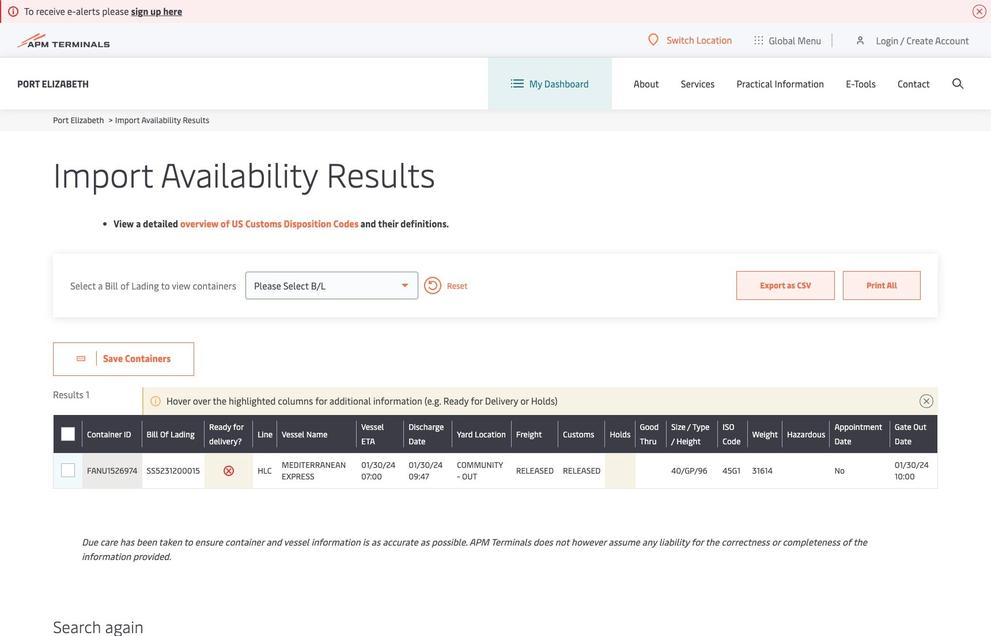 Task type: locate. For each thing, give the bounding box(es) containing it.
None checkbox
[[61, 427, 75, 441], [61, 428, 75, 441], [61, 464, 75, 478], [61, 464, 75, 478], [61, 427, 75, 441], [61, 428, 75, 441], [61, 464, 75, 478], [61, 464, 75, 478]]

not ready image
[[223, 466, 235, 477]]



Task type: vqa. For each thing, say whether or not it's contained in the screenshot.
Terms to the right
no



Task type: describe. For each thing, give the bounding box(es) containing it.
close alert image
[[973, 5, 986, 18]]



